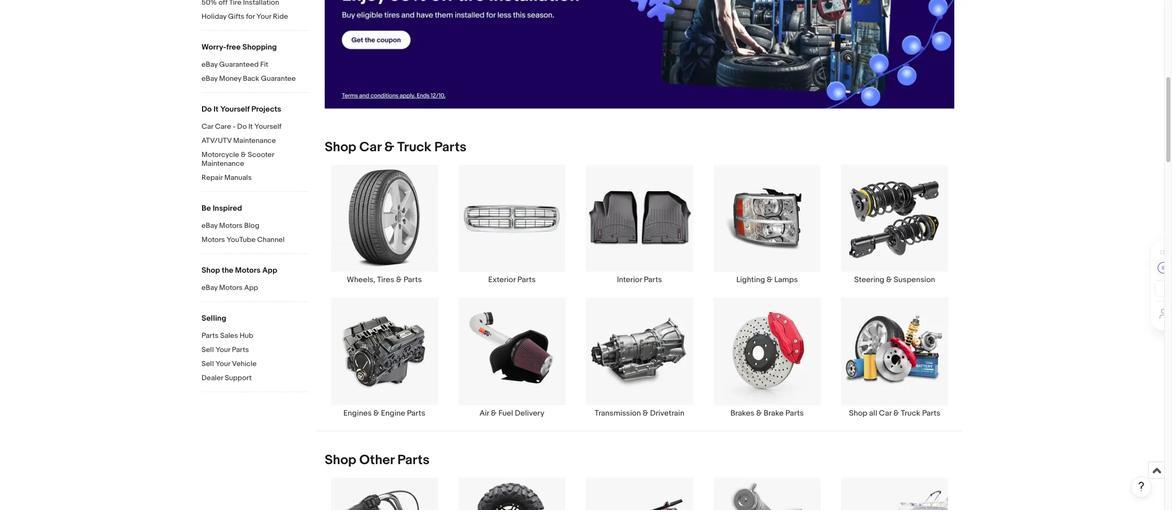 Task type: describe. For each thing, give the bounding box(es) containing it.
engines & engine parts link
[[321, 298, 448, 419]]

transmission & drivetrain link
[[576, 298, 704, 419]]

scooter
[[248, 150, 274, 159]]

dealer support link
[[202, 374, 309, 384]]

free
[[226, 42, 241, 52]]

be
[[202, 204, 211, 214]]

ebay guaranteed fit ebay money back guarantee
[[202, 60, 296, 83]]

ebay for ebay motors app
[[202, 284, 218, 293]]

steering
[[855, 276, 885, 286]]

exterior parts link
[[448, 165, 576, 286]]

1 horizontal spatial app
[[263, 266, 277, 276]]

enjoy 50% off tire installation image
[[325, 0, 955, 109]]

repair manuals link
[[202, 173, 309, 183]]

transmission & drivetrain
[[595, 409, 685, 419]]

sell your parts link
[[202, 346, 309, 356]]

interior
[[617, 276, 643, 286]]

shopping
[[243, 42, 277, 52]]

fuel
[[499, 409, 513, 419]]

0 vertical spatial truck
[[398, 140, 432, 156]]

other
[[360, 453, 395, 469]]

engine
[[381, 409, 406, 419]]

care
[[215, 122, 231, 131]]

shop car & truck parts
[[325, 140, 467, 156]]

interior parts link
[[576, 165, 704, 286]]

0 vertical spatial yourself
[[220, 104, 250, 114]]

shop for shop car & truck parts
[[325, 140, 357, 156]]

steering & suspension
[[855, 276, 936, 286]]

ebay money back guarantee link
[[202, 74, 309, 84]]

all
[[870, 409, 878, 419]]

& inside 'link'
[[894, 409, 900, 419]]

do inside the car care - do it yourself atv/utv maintenance motorcycle & scooter maintenance repair manuals
[[237, 122, 247, 131]]

blog
[[244, 222, 260, 230]]

motors youtube channel link
[[202, 236, 309, 246]]

suspension
[[894, 276, 936, 286]]

sales
[[220, 332, 238, 341]]

wheels,
[[347, 276, 376, 286]]

shop all car & truck parts link
[[832, 298, 959, 419]]

parts sales hub link
[[202, 332, 309, 342]]

manuals
[[225, 173, 252, 182]]

car inside 'link'
[[880, 409, 892, 419]]

shop for shop all car & truck parts
[[850, 409, 868, 419]]

brake
[[764, 409, 784, 419]]

engines & engine parts
[[344, 409, 426, 419]]

parts sales hub sell your parts sell your vehicle dealer support
[[202, 332, 257, 383]]

motorcycle & scooter maintenance link
[[202, 150, 309, 169]]

vehicle
[[232, 360, 257, 369]]

tires
[[377, 276, 395, 286]]

shop for shop the motors app
[[202, 266, 220, 276]]

steering & suspension link
[[832, 165, 959, 286]]

support
[[225, 374, 252, 383]]

interior parts
[[617, 276, 663, 286]]

sell your vehicle link
[[202, 360, 309, 370]]

engines
[[344, 409, 372, 419]]

wheels, tires & parts
[[347, 276, 422, 286]]

lighting & lamps
[[737, 276, 798, 286]]

2 vertical spatial your
[[216, 360, 230, 369]]

1 vertical spatial your
[[216, 346, 230, 355]]

youtube
[[227, 236, 256, 245]]

ebay for ebay guaranteed fit ebay money back guarantee
[[202, 60, 218, 69]]

shop the motors app
[[202, 266, 277, 276]]

truck inside 'link'
[[902, 409, 921, 419]]

worry-
[[202, 42, 226, 52]]

motors up the ebay motors app link
[[235, 266, 261, 276]]

ride
[[273, 12, 288, 21]]

repair
[[202, 173, 223, 182]]

do it yourself projects
[[202, 104, 281, 114]]

ebay guaranteed fit link
[[202, 60, 309, 70]]

brakes
[[731, 409, 755, 419]]

motors down the
[[219, 284, 243, 293]]



Task type: vqa. For each thing, say whether or not it's contained in the screenshot.
Manuals
yes



Task type: locate. For each thing, give the bounding box(es) containing it.
yourself up the '-'
[[220, 104, 250, 114]]

0 horizontal spatial car
[[202, 122, 213, 131]]

atv/utv
[[202, 136, 232, 145]]

selling
[[202, 314, 226, 324]]

0 vertical spatial it
[[214, 104, 219, 114]]

1 horizontal spatial truck
[[902, 409, 921, 419]]

transmission
[[595, 409, 641, 419]]

-
[[233, 122, 236, 131]]

0 vertical spatial maintenance
[[233, 136, 276, 145]]

brakes & brake parts link
[[704, 298, 832, 419]]

app down shop the motors app
[[244, 284, 258, 293]]

yourself inside the car care - do it yourself atv/utv maintenance motorcycle & scooter maintenance repair manuals
[[255, 122, 282, 131]]

& inside the car care - do it yourself atv/utv maintenance motorcycle & scooter maintenance repair manuals
[[241, 150, 246, 159]]

0 vertical spatial do
[[202, 104, 212, 114]]

wheels, tires & parts link
[[321, 165, 448, 286]]

holiday gifts for your ride
[[202, 12, 288, 21]]

air & fuel delivery link
[[448, 298, 576, 419]]

lamps
[[775, 276, 798, 286]]

1 vertical spatial yourself
[[255, 122, 282, 131]]

ebay motors app
[[202, 284, 258, 293]]

0 horizontal spatial do
[[202, 104, 212, 114]]

car care - do it yourself atv/utv maintenance motorcycle & scooter maintenance repair manuals
[[202, 122, 282, 182]]

1 vertical spatial do
[[237, 122, 247, 131]]

ebay inside the ebay motors app link
[[202, 284, 218, 293]]

dealer
[[202, 374, 223, 383]]

hub
[[240, 332, 253, 341]]

car inside the car care - do it yourself atv/utv maintenance motorcycle & scooter maintenance repair manuals
[[202, 122, 213, 131]]

guarantee
[[261, 74, 296, 83]]

your
[[257, 12, 271, 21], [216, 346, 230, 355], [216, 360, 230, 369]]

inspired
[[213, 204, 242, 214]]

app
[[263, 266, 277, 276], [244, 284, 258, 293]]

maintenance
[[233, 136, 276, 145], [202, 159, 244, 168]]

4 ebay from the top
[[202, 284, 218, 293]]

motors up "youtube"
[[219, 222, 243, 230]]

lighting & lamps link
[[704, 165, 832, 286]]

0 horizontal spatial app
[[244, 284, 258, 293]]

1 horizontal spatial do
[[237, 122, 247, 131]]

lighting
[[737, 276, 766, 286]]

do right the '-'
[[237, 122, 247, 131]]

1 vertical spatial truck
[[902, 409, 921, 419]]

None text field
[[325, 0, 955, 109]]

ebay motors blog motors youtube channel
[[202, 222, 285, 245]]

truck
[[398, 140, 432, 156], [902, 409, 921, 419]]

for
[[246, 12, 255, 21]]

exterior parts
[[489, 276, 536, 286]]

0 horizontal spatial it
[[214, 104, 219, 114]]

shop
[[325, 140, 357, 156], [202, 266, 220, 276], [850, 409, 868, 419], [325, 453, 357, 469]]

ebay down be
[[202, 222, 218, 230]]

shop inside 'link'
[[850, 409, 868, 419]]

sell
[[202, 346, 214, 355], [202, 360, 214, 369]]

channel
[[257, 236, 285, 245]]

0 vertical spatial your
[[257, 12, 271, 21]]

delivery
[[515, 409, 545, 419]]

0 horizontal spatial yourself
[[220, 104, 250, 114]]

1 ebay from the top
[[202, 60, 218, 69]]

0 vertical spatial sell
[[202, 346, 214, 355]]

ebay down worry-
[[202, 60, 218, 69]]

gifts
[[228, 12, 245, 21]]

1 vertical spatial app
[[244, 284, 258, 293]]

back
[[243, 74, 259, 83]]

&
[[385, 140, 395, 156], [241, 150, 246, 159], [396, 276, 402, 286], [767, 276, 773, 286], [887, 276, 893, 286], [374, 409, 379, 419], [491, 409, 497, 419], [643, 409, 649, 419], [757, 409, 763, 419], [894, 409, 900, 419]]

2 sell from the top
[[202, 360, 214, 369]]

app up the ebay motors app link
[[263, 266, 277, 276]]

shop all car & truck parts
[[850, 409, 941, 419]]

car
[[202, 122, 213, 131], [360, 140, 382, 156], [880, 409, 892, 419]]

ebay up selling
[[202, 284, 218, 293]]

ebay left money
[[202, 74, 218, 83]]

your right for
[[257, 12, 271, 21]]

projects
[[252, 104, 281, 114]]

0 vertical spatial car
[[202, 122, 213, 131]]

do up "atv/utv"
[[202, 104, 212, 114]]

fit
[[260, 60, 269, 69]]

ebay for ebay motors blog motors youtube channel
[[202, 222, 218, 230]]

ebay motors app link
[[202, 284, 309, 294]]

0 horizontal spatial truck
[[398, 140, 432, 156]]

motors
[[219, 222, 243, 230], [202, 236, 225, 245], [235, 266, 261, 276], [219, 284, 243, 293]]

1 vertical spatial car
[[360, 140, 382, 156]]

your up dealer
[[216, 360, 230, 369]]

atv/utv maintenance link
[[202, 136, 309, 146]]

shop other parts
[[325, 453, 430, 469]]

brakes & brake parts
[[731, 409, 804, 419]]

motorcycle
[[202, 150, 239, 159]]

1 horizontal spatial car
[[360, 140, 382, 156]]

your inside holiday gifts for your ride link
[[257, 12, 271, 21]]

car care - do it yourself link
[[202, 122, 309, 132]]

do
[[202, 104, 212, 114], [237, 122, 247, 131]]

holiday gifts for your ride link
[[202, 12, 309, 22]]

maintenance down car care - do it yourself link at the top of page
[[233, 136, 276, 145]]

drivetrain
[[651, 409, 685, 419]]

2 ebay from the top
[[202, 74, 218, 83]]

ebay
[[202, 60, 218, 69], [202, 74, 218, 83], [202, 222, 218, 230], [202, 284, 218, 293]]

shop for shop other parts
[[325, 453, 357, 469]]

2 vertical spatial car
[[880, 409, 892, 419]]

parts inside 'link'
[[923, 409, 941, 419]]

1 horizontal spatial it
[[249, 122, 253, 131]]

2 horizontal spatial car
[[880, 409, 892, 419]]

worry-free shopping
[[202, 42, 277, 52]]

ebay motors blog link
[[202, 222, 309, 231]]

the
[[222, 266, 234, 276]]

1 vertical spatial it
[[249, 122, 253, 131]]

1 vertical spatial maintenance
[[202, 159, 244, 168]]

it
[[214, 104, 219, 114], [249, 122, 253, 131]]

it up care
[[214, 104, 219, 114]]

motors left "youtube"
[[202, 236, 225, 245]]

1 vertical spatial sell
[[202, 360, 214, 369]]

exterior
[[489, 276, 516, 286]]

it up the atv/utv maintenance 'link'
[[249, 122, 253, 131]]

maintenance up repair
[[202, 159, 244, 168]]

your down sales on the left of page
[[216, 346, 230, 355]]

holiday
[[202, 12, 227, 21]]

be inspired
[[202, 204, 242, 214]]

0 vertical spatial app
[[263, 266, 277, 276]]

parts
[[435, 140, 467, 156], [404, 276, 422, 286], [518, 276, 536, 286], [644, 276, 663, 286], [202, 332, 219, 341], [232, 346, 249, 355], [407, 409, 426, 419], [786, 409, 804, 419], [923, 409, 941, 419], [398, 453, 430, 469]]

1 sell from the top
[[202, 346, 214, 355]]

air
[[480, 409, 490, 419]]

it inside the car care - do it yourself atv/utv maintenance motorcycle & scooter maintenance repair manuals
[[249, 122, 253, 131]]

3 ebay from the top
[[202, 222, 218, 230]]

guaranteed
[[219, 60, 259, 69]]

help, opens dialogs image
[[1137, 482, 1147, 493]]

air & fuel delivery
[[480, 409, 545, 419]]

ebay inside ebay motors blog motors youtube channel
[[202, 222, 218, 230]]

1 horizontal spatial yourself
[[255, 122, 282, 131]]

money
[[219, 74, 242, 83]]

yourself down projects
[[255, 122, 282, 131]]



